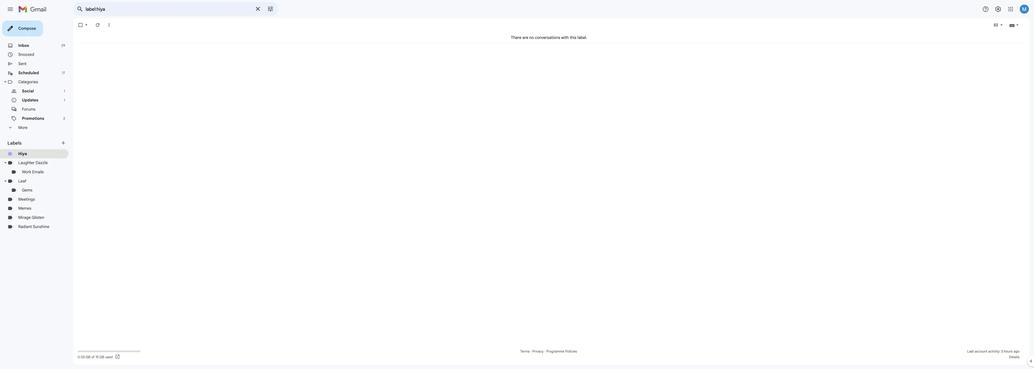 Task type: locate. For each thing, give the bounding box(es) containing it.
advanced search options image
[[294, 3, 307, 16]]

sent
[[20, 68, 29, 74]]

hiya
[[20, 168, 30, 174]]

0 vertical spatial 1
[[71, 99, 72, 104]]

hiya link
[[20, 168, 30, 174]]

1 1 from the top
[[71, 99, 72, 104]]

work emails
[[24, 189, 49, 194]]

there are no conversations with this label.
[[568, 39, 653, 44]]

forums link
[[24, 119, 39, 124]]

gems
[[24, 209, 36, 214]]

label.
[[642, 39, 653, 44]]

labels
[[8, 156, 24, 162]]

laughter dazzle
[[20, 179, 53, 184]]

Search mail text field
[[95, 7, 279, 13]]

emails
[[36, 189, 49, 194]]

laughter
[[20, 179, 38, 184]]

there are no conversations with this label. main content
[[81, 20, 1034, 370]]

laughter dazzle link
[[20, 179, 53, 184]]

1 vertical spatial 1
[[71, 109, 72, 114]]

this
[[633, 39, 641, 44]]

refresh image
[[105, 25, 112, 31]]

scheduled link
[[20, 78, 43, 84]]

1 down 17
[[71, 99, 72, 104]]

1 for social
[[71, 99, 72, 104]]

17
[[69, 79, 72, 83]]

memes link
[[20, 229, 35, 235]]

dazzle
[[40, 179, 53, 184]]

None search field
[[81, 3, 309, 18]]

categories
[[20, 88, 42, 94]]

None checkbox
[[86, 25, 93, 31]]

clear search image
[[280, 3, 293, 16]]

2 1 from the top
[[71, 109, 72, 114]]

1 up 2
[[71, 109, 72, 114]]

leaf
[[20, 199, 29, 204]]

29
[[68, 48, 72, 53]]

2
[[70, 129, 72, 134]]

leaf link
[[20, 199, 29, 204]]

more button
[[0, 137, 76, 147]]

work
[[24, 189, 35, 194]]

labels navigation
[[0, 20, 81, 370]]

snoozed link
[[20, 58, 38, 64]]

memes
[[20, 229, 35, 235]]

1
[[71, 99, 72, 104], [71, 109, 72, 114]]



Task type: describe. For each thing, give the bounding box(es) containing it.
forums
[[24, 119, 39, 124]]

compose button
[[3, 23, 48, 41]]

conversations
[[595, 39, 623, 44]]

social link
[[24, 99, 38, 104]]

search mail image
[[83, 4, 94, 16]]

gmail image
[[20, 4, 55, 16]]

gems link
[[24, 209, 36, 214]]

are
[[581, 39, 587, 44]]

promotions
[[24, 129, 49, 135]]

none checkbox inside there are no conversations with this label. main content
[[86, 25, 93, 31]]

more
[[20, 139, 31, 145]]

meetings link
[[20, 219, 39, 225]]

1 for updates
[[71, 109, 72, 114]]

snoozed
[[20, 58, 38, 64]]

there
[[568, 39, 579, 44]]

sent link
[[20, 68, 29, 74]]

with
[[624, 39, 632, 44]]

labels heading
[[8, 156, 67, 162]]

updates link
[[24, 109, 43, 114]]

meetings
[[20, 219, 39, 225]]

inbox link
[[20, 48, 32, 53]]

compose
[[20, 29, 40, 34]]

categories link
[[20, 88, 42, 94]]

main menu image
[[8, 6, 15, 14]]

no
[[588, 39, 593, 44]]

promotions link
[[24, 129, 49, 135]]

social
[[24, 99, 38, 104]]

updates
[[24, 109, 43, 114]]

work emails link
[[24, 189, 49, 194]]

inbox
[[20, 48, 32, 53]]

scheduled
[[20, 78, 43, 84]]



Task type: vqa. For each thing, say whether or not it's contained in the screenshot.


